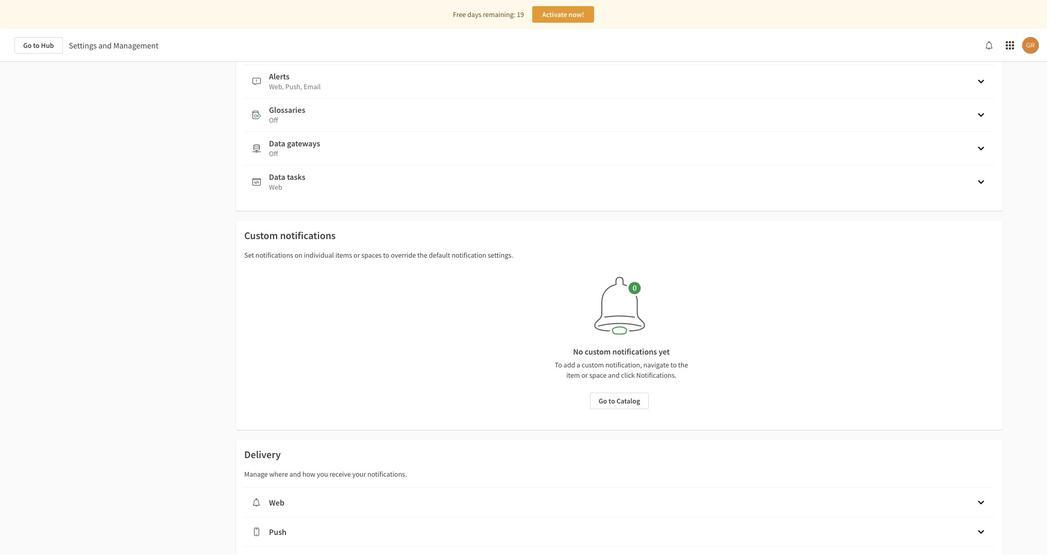 Task type: locate. For each thing, give the bounding box(es) containing it.
data
[[269, 138, 285, 148], [269, 172, 285, 182]]

1 horizontal spatial the
[[679, 360, 689, 370]]

the
[[418, 251, 428, 260], [679, 360, 689, 370]]

where
[[269, 470, 288, 479]]

go to catalog
[[599, 396, 640, 406]]

set notifications on individual items or spaces to override the default notification settings.
[[244, 251, 513, 260]]

no
[[573, 346, 583, 357]]

1 vertical spatial notifications
[[256, 251, 293, 260]]

and left click
[[608, 371, 620, 380]]

manage
[[244, 470, 268, 479]]

to left hub
[[33, 41, 40, 50]]

days
[[468, 10, 482, 19]]

2 data from the top
[[269, 172, 285, 182]]

click
[[621, 371, 635, 380]]

and right the "settings"
[[98, 40, 112, 51]]

go to hub link
[[14, 37, 63, 54]]

go inside go to catalog button
[[599, 396, 608, 406]]

1 vertical spatial custom
[[582, 360, 604, 370]]

or right items
[[354, 251, 360, 260]]

0 vertical spatial notifications
[[280, 229, 336, 242]]

web down where
[[269, 498, 285, 508]]

custom notifications
[[244, 229, 336, 242]]

1 horizontal spatial go
[[599, 396, 608, 406]]

0 vertical spatial or
[[354, 251, 360, 260]]

web button
[[244, 488, 995, 517]]

or right item
[[582, 371, 588, 380]]

notifications
[[280, 229, 336, 242], [256, 251, 293, 260], [613, 346, 657, 357]]

19
[[517, 10, 524, 19]]

2 horizontal spatial and
[[608, 371, 620, 380]]

data gateways off
[[269, 138, 320, 158]]

0 horizontal spatial the
[[418, 251, 428, 260]]

1 vertical spatial off
[[269, 149, 278, 158]]

to right navigate
[[671, 360, 677, 370]]

alerts web, push, email
[[269, 71, 321, 91]]

0 vertical spatial the
[[418, 251, 428, 260]]

now!
[[569, 10, 585, 19]]

notifications up on
[[280, 229, 336, 242]]

1 vertical spatial web
[[269, 498, 285, 508]]

0 vertical spatial web
[[269, 183, 282, 192]]

2 web from the top
[[269, 498, 285, 508]]

off up data tasks web
[[269, 149, 278, 158]]

notifications.
[[368, 470, 407, 479]]

go inside go to hub link
[[23, 41, 32, 50]]

0 vertical spatial off
[[269, 115, 278, 125]]

2 vertical spatial and
[[290, 470, 301, 479]]

data for data gateways
[[269, 138, 285, 148]]

push
[[269, 527, 287, 537]]

a
[[577, 360, 581, 370]]

0 horizontal spatial or
[[354, 251, 360, 260]]

data left gateways
[[269, 138, 285, 148]]

notifications for custom
[[280, 229, 336, 242]]

to left the catalog
[[609, 396, 615, 406]]

2 off from the top
[[269, 149, 278, 158]]

off
[[269, 115, 278, 125], [269, 149, 278, 158]]

0 horizontal spatial go
[[23, 41, 32, 50]]

or
[[354, 251, 360, 260], [582, 371, 588, 380]]

0 vertical spatial go
[[23, 41, 32, 50]]

the left default
[[418, 251, 428, 260]]

delivery
[[244, 448, 281, 461]]

data left tasks
[[269, 172, 285, 182]]

go for go to catalog
[[599, 396, 608, 406]]

remaining:
[[483, 10, 516, 19]]

0 vertical spatial and
[[98, 40, 112, 51]]

data inside data gateways off
[[269, 138, 285, 148]]

custom
[[585, 346, 611, 357], [582, 360, 604, 370]]

settings
[[69, 40, 97, 51]]

receive
[[330, 470, 351, 479]]

go
[[23, 41, 32, 50], [599, 396, 608, 406]]

1 horizontal spatial or
[[582, 371, 588, 380]]

main content
[[0, 0, 1048, 555]]

custom up space
[[582, 360, 604, 370]]

go for go to hub
[[23, 41, 32, 50]]

1 vertical spatial the
[[679, 360, 689, 370]]

no custom notifications yet to add a custom notification, navigate to the item or space and click notifications.
[[555, 346, 689, 380]]

go left the catalog
[[599, 396, 608, 406]]

item
[[567, 371, 580, 380]]

1 vertical spatial go
[[599, 396, 608, 406]]

management
[[113, 40, 159, 51]]

1 vertical spatial or
[[582, 371, 588, 380]]

web down data gateways off
[[269, 183, 282, 192]]

off inside data gateways off
[[269, 149, 278, 158]]

1 data from the top
[[269, 138, 285, 148]]

spaces
[[362, 251, 382, 260]]

notifications down the custom
[[256, 251, 293, 260]]

settings.
[[488, 251, 513, 260]]

glossaries off
[[269, 105, 305, 125]]

custom right no
[[585, 346, 611, 357]]

activate
[[542, 10, 567, 19]]

gateways
[[287, 138, 320, 148]]

off down glossaries
[[269, 115, 278, 125]]

glossaries
[[269, 105, 305, 115]]

add
[[564, 360, 576, 370]]

and left how
[[290, 470, 301, 479]]

to
[[33, 41, 40, 50], [383, 251, 390, 260], [671, 360, 677, 370], [609, 396, 615, 406]]

data tasks web
[[269, 172, 306, 192]]

2 vertical spatial notifications
[[613, 346, 657, 357]]

default
[[429, 251, 450, 260]]

the right navigate
[[679, 360, 689, 370]]

1 web from the top
[[269, 183, 282, 192]]

notifications up notification,
[[613, 346, 657, 357]]

to
[[555, 360, 562, 370]]

and
[[98, 40, 112, 51], [608, 371, 620, 380], [290, 470, 301, 479]]

web,
[[269, 82, 284, 91]]

1 off from the top
[[269, 115, 278, 125]]

how
[[303, 470, 316, 479]]

data inside data tasks web
[[269, 172, 285, 182]]

1 vertical spatial data
[[269, 172, 285, 182]]

0 vertical spatial data
[[269, 138, 285, 148]]

go left hub
[[23, 41, 32, 50]]

web
[[269, 183, 282, 192], [269, 498, 285, 508]]

1 vertical spatial and
[[608, 371, 620, 380]]



Task type: describe. For each thing, give the bounding box(es) containing it.
override
[[391, 251, 416, 260]]

yet
[[659, 346, 670, 357]]

notification
[[452, 251, 487, 260]]

greg robinson image
[[1023, 37, 1039, 54]]

set
[[244, 251, 254, 260]]

navigate
[[644, 360, 669, 370]]

0 vertical spatial custom
[[585, 346, 611, 357]]

go to catalog button
[[590, 393, 649, 409]]

on
[[295, 251, 303, 260]]

go to hub
[[23, 41, 54, 50]]

space
[[590, 371, 607, 380]]

activate now!
[[542, 10, 585, 19]]

push,
[[286, 82, 302, 91]]

notification,
[[606, 360, 642, 370]]

data for data tasks
[[269, 172, 285, 182]]

notifications inside no custom notifications yet to add a custom notification, navigate to the item or space and click notifications.
[[613, 346, 657, 357]]

to inside button
[[609, 396, 615, 406]]

hub
[[41, 41, 54, 50]]

you
[[317, 470, 328, 479]]

tasks
[[287, 172, 306, 182]]

catalog
[[617, 396, 640, 406]]

email
[[304, 82, 321, 91]]

main content containing custom notifications
[[0, 0, 1048, 555]]

web inside data tasks web
[[269, 183, 282, 192]]

notifications for set
[[256, 251, 293, 260]]

the inside no custom notifications yet to add a custom notification, navigate to the item or space and click notifications.
[[679, 360, 689, 370]]

web inside dropdown button
[[269, 498, 285, 508]]

off inside glossaries off
[[269, 115, 278, 125]]

free days remaining: 19
[[453, 10, 524, 19]]

and inside no custom notifications yet to add a custom notification, navigate to the item or space and click notifications.
[[608, 371, 620, 380]]

1 horizontal spatial and
[[290, 470, 301, 479]]

0 horizontal spatial and
[[98, 40, 112, 51]]

to inside no custom notifications yet to add a custom notification, navigate to the item or space and click notifications.
[[671, 360, 677, 370]]

activate now! link
[[533, 6, 594, 23]]

custom
[[244, 229, 278, 242]]

notifications.
[[637, 371, 677, 380]]

free
[[453, 10, 466, 19]]

your
[[353, 470, 366, 479]]

push button
[[244, 518, 995, 547]]

alerts
[[269, 71, 290, 81]]

or inside no custom notifications yet to add a custom notification, navigate to the item or space and click notifications.
[[582, 371, 588, 380]]

to right spaces
[[383, 251, 390, 260]]

items
[[336, 251, 352, 260]]

settings and management
[[69, 40, 159, 51]]

individual
[[304, 251, 334, 260]]

manage where and how you receive your notifications.
[[244, 470, 407, 479]]



Task type: vqa. For each thing, say whether or not it's contained in the screenshot.
Data
yes



